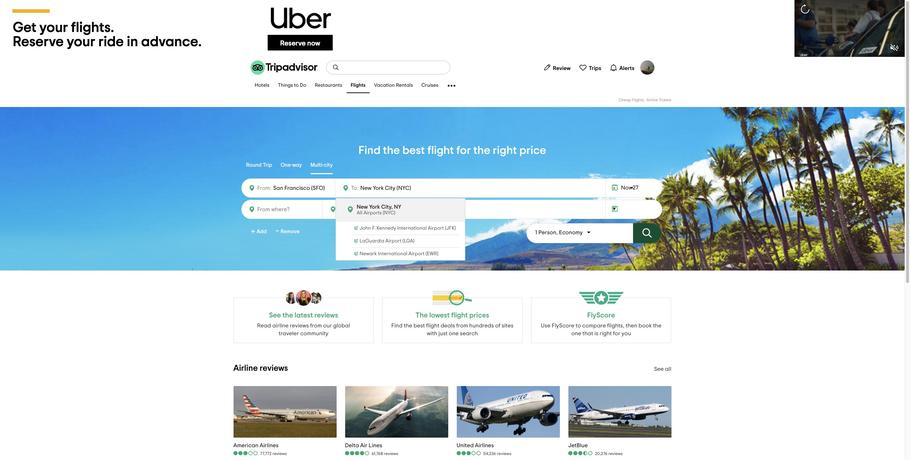 Task type: vqa. For each thing, say whether or not it's contained in the screenshot.
$  U.S.
no



Task type: describe. For each thing, give the bounding box(es) containing it.
reviews for 20,276 reviews
[[609, 452, 623, 456]]

do
[[300, 83, 306, 88]]

economy
[[559, 230, 583, 235]]

1 horizontal spatial flyscore
[[588, 312, 615, 319]]

vacation rentals
[[374, 83, 413, 88]]

use flyscore to compare flights, then book the one that is right for you
[[541, 323, 662, 337]]

multi-city link
[[311, 157, 333, 174]]

advertisement region
[[0, 0, 905, 57]]

just
[[439, 331, 448, 337]]

airline
[[272, 323, 289, 329]]

united airlines link
[[457, 442, 512, 449]]

united
[[457, 443, 474, 448]]

delta
[[345, 443, 359, 448]]

20,276 reviews
[[595, 452, 623, 456]]

kennedy
[[377, 226, 396, 231]]

airline reviews
[[234, 364, 288, 373]]

newark international airport (ewr)
[[360, 251, 439, 256]]

0 vertical spatial to where? text field
[[359, 184, 424, 193]]

hotels
[[255, 83, 270, 88]]

airlines for american airlines
[[260, 443, 279, 448]]

0 vertical spatial airline
[[647, 98, 658, 102]]

review
[[553, 65, 571, 71]]

3 of 5 bubbles image for united
[[457, 451, 482, 456]]

to:
[[351, 185, 359, 191]]

read airline reviews from our global traveler community
[[257, 323, 350, 337]]

1 horizontal spatial flights
[[632, 98, 644, 102]]

the for find the best flight for the right price
[[383, 145, 400, 156]]

cruises link
[[417, 78, 443, 93]]

restaurants link
[[311, 78, 347, 93]]

american
[[234, 443, 259, 448]]

round trip link
[[246, 157, 272, 174]]

the for find the best flight deals from hundreds of sites with just one search
[[404, 323, 413, 329]]

one-way link
[[281, 157, 302, 174]]

find for find the best flight deals from hundreds of sites with just one search
[[392, 323, 403, 329]]

search image
[[332, 64, 340, 71]]

vacation
[[374, 83, 395, 88]]

the
[[416, 312, 428, 319]]

united airlines
[[457, 443, 494, 448]]

trips link
[[577, 60, 604, 75]]

compare
[[583, 323, 606, 329]]

1 person , economy
[[536, 230, 583, 235]]

book
[[639, 323, 652, 329]]

61,768 reviews
[[372, 452, 398, 456]]

hundreds
[[470, 323, 494, 329]]

flights,
[[608, 323, 625, 329]]

- remove
[[276, 226, 300, 237]]

the lowest flight prices
[[416, 312, 490, 319]]

city
[[324, 162, 333, 168]]

find the best flight for the right price
[[359, 145, 547, 156]]

one
[[572, 331, 582, 337]]

3.5 of 5 bubbles image
[[569, 451, 594, 456]]

see the latest reviews
[[269, 312, 338, 319]]

flight for for
[[428, 145, 454, 156]]

trips
[[589, 65, 602, 71]]

1 vertical spatial airline
[[234, 364, 258, 373]]

From where? text field
[[272, 183, 331, 193]]

cheap flights - airline tickets
[[619, 98, 672, 102]]

rentals
[[396, 83, 413, 88]]

reviews for 54,236 reviews
[[497, 452, 512, 456]]

0 horizontal spatial airport
[[386, 239, 402, 244]]

flights link
[[347, 78, 370, 93]]

flight for deals
[[426, 323, 440, 329]]

cruises
[[422, 83, 439, 88]]

with
[[427, 331, 438, 337]]

alerts
[[620, 65, 635, 71]]

hotels link
[[251, 78, 274, 93]]

cheap
[[619, 98, 632, 102]]

one search
[[449, 331, 478, 337]]

4 of 5 bubbles image
[[345, 451, 370, 456]]

vacation rentals link
[[370, 78, 417, 93]]

add
[[257, 229, 267, 234]]

reviews for 61,768 reviews
[[384, 452, 398, 456]]

reviews for 77,772 reviews
[[273, 452, 287, 456]]

see for see all
[[654, 366, 664, 372]]

reviews inside read airline reviews from our global traveler community
[[290, 323, 309, 329]]

one-way
[[281, 162, 302, 168]]

0 horizontal spatial -
[[276, 226, 279, 237]]

john f. kennedy international airport (jfk)
[[360, 226, 456, 231]]

0 vertical spatial international
[[397, 226, 427, 231]]

of
[[495, 323, 501, 329]]

laguardia airport (lga)
[[360, 239, 415, 244]]

nov
[[621, 185, 632, 191]]

profile picture image
[[640, 60, 655, 75]]

from:
[[257, 185, 272, 191]]

lowest
[[430, 312, 450, 319]]

delta air lines
[[345, 443, 382, 448]]

right inside use flyscore to compare flights, then book the one that is right for you
[[600, 331, 612, 337]]

3 of 5 bubbles image for american
[[234, 451, 258, 456]]

find the best flight deals from hundreds of sites with just one search
[[392, 323, 514, 337]]

0 vertical spatial airport
[[428, 226, 444, 231]]

all
[[665, 366, 672, 372]]

from inside find the best flight deals from hundreds of sites with just one search
[[457, 323, 468, 329]]

delta air lines link
[[345, 442, 398, 449]]



Task type: locate. For each thing, give the bounding box(es) containing it.
1 vertical spatial international
[[378, 251, 408, 256]]

61,768
[[372, 452, 383, 456]]

right right is
[[600, 331, 612, 337]]

20,276
[[595, 452, 608, 456]]

reviews for airline reviews
[[260, 364, 288, 373]]

flights right cheap
[[632, 98, 644, 102]]

flights
[[351, 83, 366, 88], [632, 98, 644, 102]]

american airlines link
[[234, 442, 287, 449]]

1
[[536, 230, 537, 235]]

2 horizontal spatial airport
[[428, 226, 444, 231]]

john
[[360, 226, 371, 231]]

airlines
[[260, 443, 279, 448], [475, 443, 494, 448]]

multi-
[[311, 162, 324, 168]]

0 vertical spatial flyscore
[[588, 312, 615, 319]]

1 vertical spatial flights
[[632, 98, 644, 102]]

0 vertical spatial flight
[[428, 145, 454, 156]]

international
[[397, 226, 427, 231], [378, 251, 408, 256]]

to
[[294, 83, 299, 88], [576, 323, 581, 329]]

read
[[257, 323, 271, 329]]

flyscore inside use flyscore to compare flights, then book the one that is right for you
[[552, 323, 575, 329]]

0 horizontal spatial airlines
[[260, 443, 279, 448]]

3 of 5 bubbles image inside the 54,236 reviews link
[[457, 451, 482, 456]]

find for find the best flight for the right price
[[359, 145, 381, 156]]

1 vertical spatial flight
[[426, 323, 440, 329]]

best inside find the best flight deals from hundreds of sites with just one search
[[414, 323, 425, 329]]

that
[[583, 331, 594, 337]]

see for see the latest reviews
[[269, 312, 281, 319]]

1 horizontal spatial 3 of 5 bubbles image
[[457, 451, 482, 456]]

3 of 5 bubbles image down american
[[234, 451, 258, 456]]

flyscore up compare
[[588, 312, 615, 319]]

0 horizontal spatial find
[[359, 145, 381, 156]]

jetblue
[[569, 443, 588, 448]]

1 vertical spatial to where? text field
[[337, 205, 399, 214]]

54,236 reviews
[[484, 452, 512, 456]]

airports
[[364, 211, 382, 216]]

From where? text field
[[256, 205, 318, 214]]

1 airlines from the left
[[260, 443, 279, 448]]

reviews inside 20,276 reviews link
[[609, 452, 623, 456]]

(ewr)
[[426, 251, 439, 256]]

to inside use flyscore to compare flights, then book the one that is right for you
[[576, 323, 581, 329]]

international up (lga)
[[397, 226, 427, 231]]

things
[[278, 83, 293, 88]]

f.
[[372, 226, 376, 231]]

reviews inside 77,772 reviews link
[[273, 452, 287, 456]]

air
[[360, 443, 368, 448]]

77,772 reviews link
[[234, 451, 287, 457]]

2 airlines from the left
[[475, 443, 494, 448]]

right
[[493, 145, 517, 156], [600, 331, 612, 337]]

airlines up the 54,236 reviews link
[[475, 443, 494, 448]]

3 of 5 bubbles image
[[234, 451, 258, 456], [457, 451, 482, 456]]

lines
[[369, 443, 382, 448]]

None search field
[[327, 61, 450, 74]]

airlines for united airlines
[[475, 443, 494, 448]]

3 of 5 bubbles image down 'united'
[[457, 451, 482, 456]]

global
[[333, 323, 350, 329]]

laguardia
[[360, 239, 385, 244]]

from left our
[[310, 323, 322, 329]]

city,
[[381, 204, 393, 210]]

+
[[251, 227, 255, 237]]

1 horizontal spatial see
[[654, 366, 664, 372]]

1 from from the left
[[310, 323, 322, 329]]

0 horizontal spatial from
[[310, 323, 322, 329]]

multi-city
[[311, 162, 333, 168]]

1 horizontal spatial -
[[645, 98, 646, 102]]

newark
[[360, 251, 377, 256]]

person
[[539, 230, 557, 235]]

the inside use flyscore to compare flights, then book the one that is right for you
[[653, 323, 662, 329]]

77,772
[[260, 452, 272, 456]]

0 vertical spatial find
[[359, 145, 381, 156]]

things to do
[[278, 83, 306, 88]]

1 vertical spatial -
[[276, 226, 279, 237]]

deals
[[441, 323, 455, 329]]

- left remove
[[276, 226, 279, 237]]

flight left for
[[428, 145, 454, 156]]

1 vertical spatial find
[[392, 323, 403, 329]]

1 horizontal spatial right
[[600, 331, 612, 337]]

(lga)
[[403, 239, 415, 244]]

0 horizontal spatial right
[[493, 145, 517, 156]]

from up one search
[[457, 323, 468, 329]]

1 horizontal spatial find
[[392, 323, 403, 329]]

0 horizontal spatial to
[[294, 83, 299, 88]]

way
[[292, 162, 302, 168]]

0 vertical spatial see
[[269, 312, 281, 319]]

- left tickets
[[645, 98, 646, 102]]

one-
[[281, 162, 292, 168]]

1 horizontal spatial airlines
[[475, 443, 494, 448]]

our
[[323, 323, 332, 329]]

1 horizontal spatial to
[[576, 323, 581, 329]]

0 horizontal spatial airline
[[234, 364, 258, 373]]

1 vertical spatial right
[[600, 331, 612, 337]]

tickets
[[659, 98, 672, 102]]

flyscore
[[588, 312, 615, 319], [552, 323, 575, 329]]

flight prices
[[451, 312, 490, 319]]

alerts link
[[607, 60, 638, 75]]

review link
[[541, 60, 574, 75]]

traveler community
[[279, 331, 329, 337]]

1 vertical spatial flyscore
[[552, 323, 575, 329]]

american airlines
[[234, 443, 279, 448]]

61,768 reviews link
[[345, 451, 398, 457]]

0 horizontal spatial 3 of 5 bubbles image
[[234, 451, 258, 456]]

77,772 reviews
[[260, 452, 287, 456]]

2 3 of 5 bubbles image from the left
[[457, 451, 482, 456]]

20,276 reviews link
[[569, 451, 623, 457]]

airport up newark international airport (ewr) at bottom left
[[386, 239, 402, 244]]

right left price
[[493, 145, 517, 156]]

0 vertical spatial to
[[294, 83, 299, 88]]

1 vertical spatial see
[[654, 366, 664, 372]]

airport down (lga)
[[409, 251, 425, 256]]

all
[[357, 211, 363, 216]]

airport
[[428, 226, 444, 231], [386, 239, 402, 244], [409, 251, 425, 256]]

2 from from the left
[[457, 323, 468, 329]]

best for for
[[403, 145, 425, 156]]

from inside read airline reviews from our global traveler community
[[310, 323, 322, 329]]

find inside find the best flight deals from hundreds of sites with just one search
[[392, 323, 403, 329]]

+ add
[[251, 227, 267, 237]]

0 horizontal spatial flyscore
[[552, 323, 575, 329]]

nov 27
[[621, 185, 639, 191]]

see up airline
[[269, 312, 281, 319]]

airport left (jfk)
[[428, 226, 444, 231]]

1 horizontal spatial airport
[[409, 251, 425, 256]]

54,236 reviews link
[[457, 451, 512, 457]]

see left all
[[654, 366, 664, 372]]

then
[[626, 323, 638, 329]]

tripadvisor image
[[251, 60, 317, 75]]

see all
[[654, 366, 672, 372]]

flight
[[428, 145, 454, 156], [426, 323, 440, 329]]

,
[[557, 230, 558, 235]]

flight inside find the best flight deals from hundreds of sites with just one search
[[426, 323, 440, 329]]

price
[[520, 145, 547, 156]]

flights left vacation
[[351, 83, 366, 88]]

To where? text field
[[359, 184, 424, 193], [337, 205, 399, 214]]

3 of 5 bubbles image inside 77,772 reviews link
[[234, 451, 258, 456]]

(nyc)
[[383, 211, 396, 216]]

flyscore up one
[[552, 323, 575, 329]]

1 vertical spatial airport
[[386, 239, 402, 244]]

see all link
[[654, 366, 672, 372]]

reviews inside the 54,236 reviews link
[[497, 452, 512, 456]]

for you
[[613, 331, 631, 337]]

remove
[[281, 229, 300, 234]]

york
[[369, 204, 380, 210]]

0 horizontal spatial see
[[269, 312, 281, 319]]

0 vertical spatial right
[[493, 145, 517, 156]]

the inside find the best flight deals from hundreds of sites with just one search
[[404, 323, 413, 329]]

-
[[645, 98, 646, 102], [276, 226, 279, 237]]

international down laguardia airport (lga)
[[378, 251, 408, 256]]

54,236
[[484, 452, 496, 456]]

0 horizontal spatial flights
[[351, 83, 366, 88]]

latest
[[295, 312, 313, 319]]

restaurants
[[315, 83, 342, 88]]

to up one
[[576, 323, 581, 329]]

0 vertical spatial -
[[645, 98, 646, 102]]

new
[[357, 204, 368, 210]]

1 vertical spatial to
[[576, 323, 581, 329]]

reviews inside 61,768 reviews "link"
[[384, 452, 398, 456]]

things to do link
[[274, 78, 311, 93]]

airline reviews link
[[234, 364, 288, 373]]

best for deals
[[414, 323, 425, 329]]

to left do
[[294, 83, 299, 88]]

1 3 of 5 bubbles image from the left
[[234, 451, 258, 456]]

1 vertical spatial best
[[414, 323, 425, 329]]

best
[[403, 145, 425, 156], [414, 323, 425, 329]]

2 vertical spatial airport
[[409, 251, 425, 256]]

1 horizontal spatial from
[[457, 323, 468, 329]]

flight up with
[[426, 323, 440, 329]]

airlines up 77,772
[[260, 443, 279, 448]]

1 horizontal spatial airline
[[647, 98, 658, 102]]

round
[[246, 162, 262, 168]]

0 vertical spatial flights
[[351, 83, 366, 88]]

sites
[[502, 323, 514, 329]]

see
[[269, 312, 281, 319], [654, 366, 664, 372]]

for
[[457, 145, 471, 156]]

the for see the latest reviews
[[283, 312, 293, 319]]

trip
[[263, 162, 272, 168]]

airlines inside 'link'
[[260, 443, 279, 448]]

use
[[541, 323, 551, 329]]

0 vertical spatial best
[[403, 145, 425, 156]]



